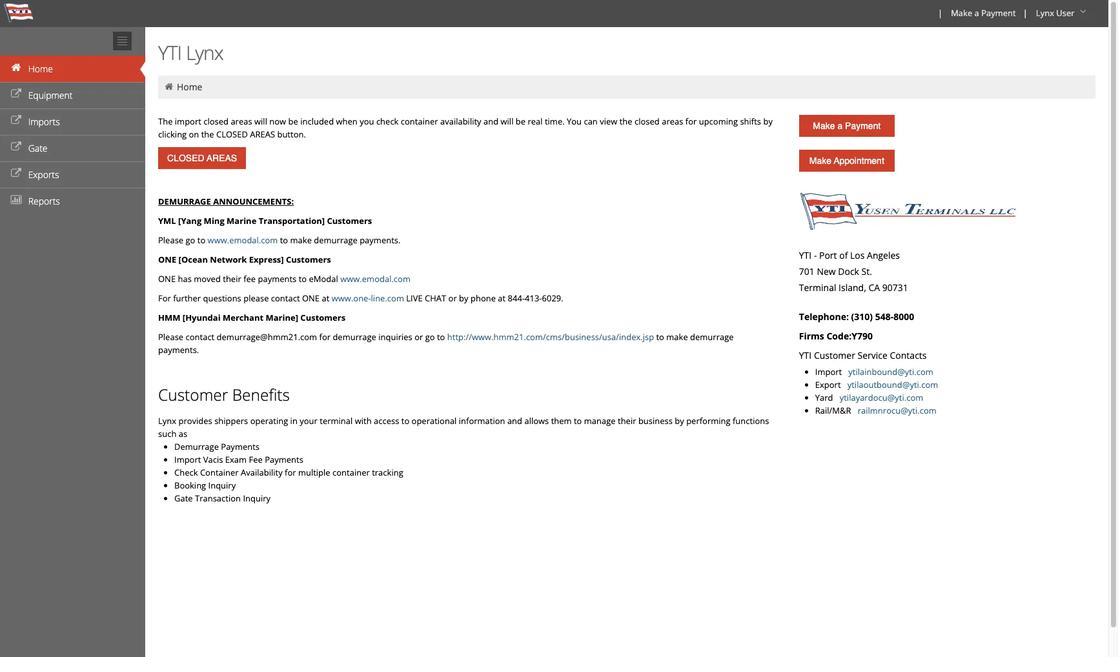Task type: describe. For each thing, give the bounding box(es) containing it.
them
[[551, 415, 572, 427]]

2 areas from the left
[[662, 116, 684, 127]]

when
[[336, 116, 358, 127]]

1 vertical spatial by
[[459, 293, 469, 304]]

yti for yti customer service contacts
[[800, 349, 812, 362]]

angle down image
[[1078, 7, 1090, 16]]

one has moved their fee payments to emodal www.emodal.com
[[158, 273, 411, 285]]

0 horizontal spatial or
[[415, 331, 423, 343]]

1 vertical spatial contact
[[186, 331, 215, 343]]

1 horizontal spatial contact
[[271, 293, 300, 304]]

0 vertical spatial a
[[975, 7, 980, 19]]

phone
[[471, 293, 496, 304]]

844-
[[508, 293, 525, 304]]

export
[[816, 379, 841, 391]]

701
[[800, 266, 815, 278]]

make for make appointment link
[[810, 156, 832, 166]]

terminal
[[800, 282, 837, 294]]

1 vertical spatial payments
[[265, 454, 304, 466]]

demurrage
[[158, 196, 211, 207]]

0 horizontal spatial payment
[[846, 121, 881, 131]]

1 vertical spatial customer
[[158, 384, 228, 406]]

contacts
[[891, 349, 927, 362]]

0 vertical spatial their
[[223, 273, 241, 285]]

0 vertical spatial customer
[[815, 349, 856, 362]]

marine
[[227, 215, 257, 227]]

imports
[[28, 116, 60, 128]]

1 horizontal spatial import
[[816, 366, 847, 378]]

0 vertical spatial the
[[620, 116, 633, 127]]

1 vertical spatial for
[[319, 331, 331, 343]]

to inside to make demurrage payments.
[[657, 331, 665, 343]]

ming
[[204, 215, 225, 227]]

[ocean
[[179, 254, 208, 266]]

to make demurrage payments.
[[158, 331, 734, 356]]

for
[[158, 293, 171, 304]]

1 vertical spatial lynx
[[186, 39, 223, 66]]

angeles
[[868, 249, 901, 262]]

www.emodal.com link for one has moved their fee payments to emodal www.emodal.com
[[341, 273, 411, 285]]

0 horizontal spatial make
[[290, 234, 312, 246]]

90731
[[883, 282, 909, 294]]

please go to www.emodal.com to make demurrage payments.
[[158, 234, 401, 246]]

shifts
[[741, 116, 762, 127]]

functions
[[733, 415, 770, 427]]

firms code:y790
[[800, 330, 873, 342]]

1 at from the left
[[322, 293, 330, 304]]

merchant
[[223, 312, 264, 324]]

2 | from the left
[[1024, 7, 1028, 19]]

reports link
[[0, 188, 145, 214]]

gate link
[[0, 135, 145, 161]]

yti for yti lynx
[[158, 39, 182, 66]]

emodal
[[309, 273, 338, 285]]

live
[[407, 293, 423, 304]]

shippers
[[215, 415, 248, 427]]

please for please go to
[[158, 234, 184, 246]]

0 vertical spatial customers
[[327, 215, 372, 227]]

please
[[244, 293, 269, 304]]

railmnrocu@yti.com
[[858, 405, 937, 417]]

1 areas from the left
[[231, 116, 252, 127]]

in
[[290, 415, 298, 427]]

external link image for equipment
[[10, 90, 23, 99]]

1 | from the left
[[939, 7, 943, 19]]

external link image
[[10, 143, 23, 152]]

please contact demurrage@hmm21.com for demurrage inquiries or go to http://www.hmm21.com/cms/business/usa/index.jsp
[[158, 331, 654, 343]]

external link image for imports
[[10, 116, 23, 125]]

please for please contact demurrage@hmm21.com for demurrage inquiries or go to
[[158, 331, 184, 343]]

1 horizontal spatial inquiry
[[243, 493, 271, 505]]

express]
[[249, 254, 284, 266]]

container
[[200, 467, 239, 479]]

demurrage
[[174, 441, 219, 453]]

new
[[817, 266, 836, 278]]

operational
[[412, 415, 457, 427]]

of
[[840, 249, 848, 262]]

make appointment
[[810, 156, 885, 166]]

ytilayardocu@yti.com
[[840, 392, 924, 404]]

view
[[600, 116, 618, 127]]

import
[[175, 116, 201, 127]]

www.one-
[[332, 293, 371, 304]]

by inside lynx provides shippers operating in your terminal with access to operational information and allows them to manage their business by performing functions such as demurrage payments import vacis exam fee payments check container availability for multiple container tracking booking inquiry gate transaction inquiry
[[675, 415, 685, 427]]

ca
[[869, 282, 881, 294]]

button.
[[277, 129, 306, 140]]

availability
[[241, 467, 283, 479]]

exports
[[28, 169, 59, 181]]

0 horizontal spatial www.emodal.com
[[208, 234, 278, 246]]

0 horizontal spatial a
[[838, 121, 843, 131]]

line.com
[[371, 293, 404, 304]]

benefits
[[232, 384, 290, 406]]

closed
[[216, 129, 248, 140]]

hmm
[[158, 312, 181, 324]]

make appointment link
[[800, 150, 895, 172]]

dock
[[839, 266, 860, 278]]

for inside lynx provides shippers operating in your terminal with access to operational information and allows them to manage their business by performing functions such as demurrage payments import vacis exam fee payments check container availability for multiple container tracking booking inquiry gate transaction inquiry
[[285, 467, 296, 479]]

0 vertical spatial make
[[952, 7, 973, 19]]

user
[[1057, 7, 1075, 19]]

ytilainbound@yti.com
[[849, 366, 934, 378]]

1 be from the left
[[288, 116, 298, 127]]

0 horizontal spatial home link
[[0, 56, 145, 82]]

1 horizontal spatial make a payment
[[952, 7, 1017, 19]]

service
[[858, 349, 888, 362]]

1 horizontal spatial payments.
[[360, 234, 401, 246]]

lynx for user
[[1037, 7, 1055, 19]]

fee
[[244, 273, 256, 285]]

1 will from the left
[[255, 116, 267, 127]]

http://www.hmm21.com/cms/business/usa/index.jsp link
[[448, 331, 654, 343]]

yard
[[816, 392, 834, 404]]

for further questions please contact one at www.one-line.com live chat or by phone at 844-413-6029.
[[158, 293, 564, 304]]

included
[[300, 116, 334, 127]]

firms
[[800, 330, 825, 342]]

for inside the import closed areas will now be included when you check container availability and will be real time.  you can view the closed areas for upcoming shifts by clicking on the closed areas button.
[[686, 116, 697, 127]]

clicking
[[158, 129, 187, 140]]

1 horizontal spatial home link
[[177, 81, 202, 93]]

2 at from the left
[[498, 293, 506, 304]]

http://www.hmm21.com/cms/business/usa/index.jsp
[[448, 331, 654, 343]]

home image
[[163, 82, 175, 91]]

-
[[815, 249, 817, 262]]

los
[[851, 249, 865, 262]]

upcoming
[[699, 116, 738, 127]]

announcements:
[[213, 196, 294, 207]]

lynx user link
[[1031, 0, 1095, 27]]

0 vertical spatial home
[[28, 63, 53, 75]]

lynx provides shippers operating in your terminal with access to operational information and allows them to manage their business by performing functions such as demurrage payments import vacis exam fee payments check container availability for multiple container tracking booking inquiry gate transaction inquiry
[[158, 415, 770, 505]]

6029.
[[542, 293, 564, 304]]

0 vertical spatial go
[[186, 234, 195, 246]]



Task type: locate. For each thing, give the bounding box(es) containing it.
(310)
[[852, 311, 873, 323]]

customer up provides
[[158, 384, 228, 406]]

yti - port of los angeles 701 new dock st. terminal island, ca 90731
[[800, 249, 909, 294]]

business
[[639, 415, 673, 427]]

go
[[186, 234, 195, 246], [426, 331, 435, 343]]

1 horizontal spatial or
[[449, 293, 457, 304]]

external link image inside exports link
[[10, 169, 23, 178]]

www.emodal.com
[[208, 234, 278, 246], [341, 273, 411, 285]]

their
[[223, 273, 241, 285], [618, 415, 637, 427]]

and inside lynx provides shippers operating in your terminal with access to operational information and allows them to manage their business by performing functions such as demurrage payments import vacis exam fee payments check container availability for multiple container tracking booking inquiry gate transaction inquiry
[[508, 415, 523, 427]]

performing
[[687, 415, 731, 427]]

0 horizontal spatial www.emodal.com link
[[208, 234, 278, 246]]

0 horizontal spatial container
[[333, 467, 370, 479]]

go right 'inquiries'
[[426, 331, 435, 343]]

0 horizontal spatial be
[[288, 116, 298, 127]]

1 vertical spatial container
[[333, 467, 370, 479]]

yti customer service contacts
[[800, 349, 927, 362]]

as
[[179, 428, 187, 440]]

at left "844-"
[[498, 293, 506, 304]]

1 vertical spatial make a payment link
[[800, 115, 895, 137]]

1 horizontal spatial areas
[[662, 116, 684, 127]]

yti inside the yti - port of los angeles 701 new dock st. terminal island, ca 90731
[[800, 249, 812, 262]]

customers for one [ocean network express] customers
[[286, 254, 331, 266]]

home link up equipment
[[0, 56, 145, 82]]

0 horizontal spatial inquiry
[[208, 480, 236, 492]]

1 horizontal spatial gate
[[174, 493, 193, 505]]

www.emodal.com link down marine
[[208, 234, 278, 246]]

at
[[322, 293, 330, 304], [498, 293, 506, 304]]

operating
[[250, 415, 288, 427]]

0 horizontal spatial at
[[322, 293, 330, 304]]

2 horizontal spatial lynx
[[1037, 7, 1055, 19]]

payments up exam at the left bottom of page
[[221, 441, 260, 453]]

customer
[[815, 349, 856, 362], [158, 384, 228, 406]]

1 vertical spatial import
[[174, 454, 201, 466]]

1 vertical spatial please
[[158, 331, 184, 343]]

can
[[584, 116, 598, 127]]

www.emodal.com down marine
[[208, 234, 278, 246]]

contact down one has moved their fee payments to emodal www.emodal.com
[[271, 293, 300, 304]]

www.emodal.com up www.one-line.com link
[[341, 273, 411, 285]]

1 vertical spatial one
[[158, 273, 176, 285]]

1 vertical spatial make
[[813, 121, 836, 131]]

yti lynx
[[158, 39, 223, 66]]

8000
[[894, 311, 915, 323]]

413-
[[525, 293, 542, 304]]

closed
[[204, 116, 229, 127], [635, 116, 660, 127]]

0 horizontal spatial payments
[[221, 441, 260, 453]]

container inside the import closed areas will now be included when you check container availability and will be real time.  you can view the closed areas for upcoming shifts by clicking on the closed areas button.
[[401, 116, 438, 127]]

the
[[620, 116, 633, 127], [201, 129, 214, 140]]

home right home image
[[177, 81, 202, 93]]

gate inside the "gate" link
[[28, 142, 48, 154]]

check
[[377, 116, 399, 127]]

1 vertical spatial make
[[667, 331, 688, 343]]

3 external link image from the top
[[10, 169, 23, 178]]

import
[[816, 366, 847, 378], [174, 454, 201, 466]]

1 vertical spatial www.emodal.com
[[341, 273, 411, 285]]

one down emodal
[[302, 293, 320, 304]]

container inside lynx provides shippers operating in your terminal with access to operational information and allows them to manage their business by performing functions such as demurrage payments import vacis exam fee payments check container availability for multiple container tracking booking inquiry gate transaction inquiry
[[333, 467, 370, 479]]

information
[[459, 415, 505, 427]]

home link right home image
[[177, 81, 202, 93]]

0 vertical spatial make a payment
[[952, 7, 1017, 19]]

demurrage inside to make demurrage payments.
[[691, 331, 734, 343]]

for left upcoming
[[686, 116, 697, 127]]

their inside lynx provides shippers operating in your terminal with access to operational information and allows them to manage their business by performing functions such as demurrage payments import vacis exam fee payments check container availability for multiple container tracking booking inquiry gate transaction inquiry
[[618, 415, 637, 427]]

0 horizontal spatial closed
[[204, 116, 229, 127]]

1 horizontal spatial a
[[975, 7, 980, 19]]

check
[[174, 467, 198, 479]]

appointment
[[834, 156, 885, 166]]

transaction
[[195, 493, 241, 505]]

1 vertical spatial gate
[[174, 493, 193, 505]]

make inside to make demurrage payments.
[[667, 331, 688, 343]]

will left real
[[501, 116, 514, 127]]

2 will from the left
[[501, 116, 514, 127]]

1 horizontal spatial www.emodal.com
[[341, 273, 411, 285]]

payments up availability
[[265, 454, 304, 466]]

customer benefits
[[158, 384, 290, 406]]

customers down www.one-
[[301, 312, 346, 324]]

payments. down hmm on the top left of the page
[[158, 344, 199, 356]]

please down "yml"
[[158, 234, 184, 246]]

equipment link
[[0, 82, 145, 109]]

for down the for further questions please contact one at www.one-line.com live chat or by phone at 844-413-6029.
[[319, 331, 331, 343]]

closed right the view
[[635, 116, 660, 127]]

0 vertical spatial by
[[764, 116, 773, 127]]

[hyundai
[[183, 312, 221, 324]]

lynx inside lynx provides shippers operating in your terminal with access to operational information and allows them to manage their business by performing functions such as demurrage payments import vacis exam fee payments check container availability for multiple container tracking booking inquiry gate transaction inquiry
[[158, 415, 176, 427]]

make a payment
[[952, 7, 1017, 19], [813, 121, 881, 131]]

1 horizontal spatial at
[[498, 293, 506, 304]]

closed up closed
[[204, 116, 229, 127]]

by right shifts
[[764, 116, 773, 127]]

inquiries
[[379, 331, 413, 343]]

1 vertical spatial home
[[177, 81, 202, 93]]

inquiry down availability
[[243, 493, 271, 505]]

terminal
[[320, 415, 353, 427]]

external link image down home icon
[[10, 90, 23, 99]]

0 vertical spatial www.emodal.com link
[[208, 234, 278, 246]]

yti
[[158, 39, 182, 66], [800, 249, 812, 262], [800, 349, 812, 362]]

payments. inside to make demurrage payments.
[[158, 344, 199, 356]]

0 vertical spatial payments
[[221, 441, 260, 453]]

external link image for exports
[[10, 169, 23, 178]]

0 horizontal spatial contact
[[186, 331, 215, 343]]

has
[[178, 273, 192, 285]]

www.emodal.com link up www.one-line.com link
[[341, 273, 411, 285]]

1 vertical spatial go
[[426, 331, 435, 343]]

0 vertical spatial yti
[[158, 39, 182, 66]]

by left phone
[[459, 293, 469, 304]]

allows
[[525, 415, 549, 427]]

1 horizontal spatial be
[[516, 116, 526, 127]]

2 vertical spatial external link image
[[10, 169, 23, 178]]

www.one-line.com link
[[332, 293, 404, 304]]

be up button.
[[288, 116, 298, 127]]

0 horizontal spatial areas
[[231, 116, 252, 127]]

please down hmm on the top left of the page
[[158, 331, 184, 343]]

1 vertical spatial payments.
[[158, 344, 199, 356]]

1 horizontal spatial for
[[319, 331, 331, 343]]

their right manage
[[618, 415, 637, 427]]

external link image up the 'bar chart' icon
[[10, 169, 23, 178]]

bar chart image
[[10, 196, 23, 205]]

gate
[[28, 142, 48, 154], [174, 493, 193, 505]]

0 vertical spatial gate
[[28, 142, 48, 154]]

make
[[952, 7, 973, 19], [813, 121, 836, 131], [810, 156, 832, 166]]

0 vertical spatial payments.
[[360, 234, 401, 246]]

exports link
[[0, 161, 145, 188]]

1 vertical spatial inquiry
[[243, 493, 271, 505]]

2 horizontal spatial for
[[686, 116, 697, 127]]

demurrage@hmm21.com
[[217, 331, 317, 343]]

1 horizontal spatial go
[[426, 331, 435, 343]]

0 horizontal spatial lynx
[[158, 415, 176, 427]]

1 vertical spatial the
[[201, 129, 214, 140]]

one left "[ocean"
[[158, 254, 176, 266]]

one for one [ocean network express] customers
[[158, 254, 176, 266]]

the right the view
[[620, 116, 633, 127]]

for left multiple
[[285, 467, 296, 479]]

booking
[[174, 480, 206, 492]]

payment up appointment
[[846, 121, 881, 131]]

home image
[[10, 63, 23, 72]]

availability
[[441, 116, 482, 127]]

time.
[[545, 116, 565, 127]]

external link image inside equipment link
[[10, 90, 23, 99]]

by right business
[[675, 415, 685, 427]]

0 vertical spatial container
[[401, 116, 438, 127]]

the right on
[[201, 129, 214, 140]]

ytilaoutbound@yti.com
[[848, 379, 939, 391]]

1 horizontal spatial payments
[[265, 454, 304, 466]]

be left real
[[516, 116, 526, 127]]

1 horizontal spatial payment
[[982, 7, 1017, 19]]

2 vertical spatial one
[[302, 293, 320, 304]]

1 please from the top
[[158, 234, 184, 246]]

reports
[[28, 195, 60, 207]]

ytilainbound@yti.com link
[[849, 366, 934, 378]]

1 closed from the left
[[204, 116, 229, 127]]

will up areas
[[255, 116, 267, 127]]

import up export
[[816, 366, 847, 378]]

548-
[[876, 311, 894, 323]]

yti down firms
[[800, 349, 812, 362]]

customers right transportation]
[[327, 215, 372, 227]]

lynx
[[1037, 7, 1055, 19], [186, 39, 223, 66], [158, 415, 176, 427]]

container left tracking at the left of page
[[333, 467, 370, 479]]

2 horizontal spatial by
[[764, 116, 773, 127]]

customers for hmm [hyundai merchant marine] customers
[[301, 312, 346, 324]]

or right 'inquiries'
[[415, 331, 423, 343]]

import up 'check'
[[174, 454, 201, 466]]

ytilaoutbound@yti.com link
[[848, 379, 939, 391]]

0 vertical spatial please
[[158, 234, 184, 246]]

their left fee
[[223, 273, 241, 285]]

1 horizontal spatial closed
[[635, 116, 660, 127]]

customer down firms code:y790
[[815, 349, 856, 362]]

yti up home image
[[158, 39, 182, 66]]

equipment
[[28, 89, 73, 101]]

2 external link image from the top
[[10, 116, 23, 125]]

2 vertical spatial lynx
[[158, 415, 176, 427]]

2 be from the left
[[516, 116, 526, 127]]

payment left the lynx user on the top right
[[982, 7, 1017, 19]]

yml
[[158, 215, 176, 227]]

access
[[374, 415, 399, 427]]

with
[[355, 415, 372, 427]]

make for bottommost make a payment "link"
[[813, 121, 836, 131]]

gate right external link image
[[28, 142, 48, 154]]

1 vertical spatial make a payment
[[813, 121, 881, 131]]

ytilayardocu@yti.com link
[[840, 392, 924, 404]]

moved
[[194, 273, 221, 285]]

1 horizontal spatial container
[[401, 116, 438, 127]]

or right chat
[[449, 293, 457, 304]]

payments
[[221, 441, 260, 453], [265, 454, 304, 466]]

customers
[[327, 215, 372, 227], [286, 254, 331, 266], [301, 312, 346, 324]]

your
[[300, 415, 318, 427]]

1 horizontal spatial make a payment link
[[946, 0, 1021, 27]]

2 please from the top
[[158, 331, 184, 343]]

1 horizontal spatial make
[[667, 331, 688, 343]]

customers up emodal
[[286, 254, 331, 266]]

hmm [hyundai merchant marine] customers
[[158, 312, 346, 324]]

areas left upcoming
[[662, 116, 684, 127]]

contact down '[hyundai'
[[186, 331, 215, 343]]

import inside lynx provides shippers operating in your terminal with access to operational information and allows them to manage their business by performing functions such as demurrage payments import vacis exam fee payments check container availability for multiple container tracking booking inquiry gate transaction inquiry
[[174, 454, 201, 466]]

0 horizontal spatial gate
[[28, 142, 48, 154]]

and inside the import closed areas will now be included when you check container availability and will be real time.  you can view the closed areas for upcoming shifts by clicking on the closed areas button.
[[484, 116, 499, 127]]

rail/m&r
[[816, 405, 852, 417]]

telephone:
[[800, 311, 849, 323]]

1 horizontal spatial and
[[508, 415, 523, 427]]

lynx for provides
[[158, 415, 176, 427]]

now
[[270, 116, 286, 127]]

0 horizontal spatial make a payment
[[813, 121, 881, 131]]

external link image inside the imports link
[[10, 116, 23, 125]]

1 vertical spatial yti
[[800, 249, 812, 262]]

and right availability
[[484, 116, 499, 127]]

areas up closed
[[231, 116, 252, 127]]

2 vertical spatial customers
[[301, 312, 346, 324]]

gate down booking
[[174, 493, 193, 505]]

go down [yang
[[186, 234, 195, 246]]

2 closed from the left
[[635, 116, 660, 127]]

1 vertical spatial their
[[618, 415, 637, 427]]

yti left -
[[800, 249, 812, 262]]

2 vertical spatial by
[[675, 415, 685, 427]]

please
[[158, 234, 184, 246], [158, 331, 184, 343]]

yti for yti - port of los angeles 701 new dock st. terminal island, ca 90731
[[800, 249, 812, 262]]

one for one has moved their fee payments to emodal www.emodal.com
[[158, 273, 176, 285]]

inquiry down 'container'
[[208, 480, 236, 492]]

1 external link image from the top
[[10, 90, 23, 99]]

for
[[686, 116, 697, 127], [319, 331, 331, 343], [285, 467, 296, 479]]

2 vertical spatial for
[[285, 467, 296, 479]]

1 vertical spatial www.emodal.com link
[[341, 273, 411, 285]]

on
[[189, 129, 199, 140]]

gate inside lynx provides shippers operating in your terminal with access to operational information and allows them to manage their business by performing functions such as demurrage payments import vacis exam fee payments check container availability for multiple container tracking booking inquiry gate transaction inquiry
[[174, 493, 193, 505]]

the import closed areas will now be included when you check container availability and will be real time.  you can view the closed areas for upcoming shifts by clicking on the closed areas button.
[[158, 116, 773, 140]]

and left allows
[[508, 415, 523, 427]]

0 vertical spatial make a payment link
[[946, 0, 1021, 27]]

0 horizontal spatial |
[[939, 7, 943, 19]]

1 vertical spatial and
[[508, 415, 523, 427]]

will
[[255, 116, 267, 127], [501, 116, 514, 127]]

0 horizontal spatial their
[[223, 273, 241, 285]]

areas
[[231, 116, 252, 127], [662, 116, 684, 127]]

0 vertical spatial or
[[449, 293, 457, 304]]

0 horizontal spatial by
[[459, 293, 469, 304]]

imports link
[[0, 109, 145, 135]]

0 horizontal spatial customer
[[158, 384, 228, 406]]

1 vertical spatial customers
[[286, 254, 331, 266]]

1 horizontal spatial the
[[620, 116, 633, 127]]

0 horizontal spatial for
[[285, 467, 296, 479]]

payment
[[982, 7, 1017, 19], [846, 121, 881, 131]]

home right home icon
[[28, 63, 53, 75]]

code:y790
[[827, 330, 873, 342]]

railmnrocu@yti.com link
[[858, 405, 937, 417]]

0 vertical spatial inquiry
[[208, 480, 236, 492]]

external link image up external link image
[[10, 116, 23, 125]]

www.emodal.com link for to make demurrage payments.
[[208, 234, 278, 246]]

exam
[[225, 454, 247, 466]]

0 vertical spatial one
[[158, 254, 176, 266]]

export ytilaoutbound@yti.com yard ytilayardocu@yti.com rail/m&r railmnrocu@yti.com
[[816, 379, 939, 417]]

inquiry
[[208, 480, 236, 492], [243, 493, 271, 505]]

manage
[[584, 415, 616, 427]]

0 vertical spatial www.emodal.com
[[208, 234, 278, 246]]

telephone: (310) 548-8000
[[800, 311, 915, 323]]

one left has
[[158, 273, 176, 285]]

provides
[[179, 415, 212, 427]]

0 horizontal spatial go
[[186, 234, 195, 246]]

0 vertical spatial lynx
[[1037, 7, 1055, 19]]

external link image
[[10, 90, 23, 99], [10, 116, 23, 125], [10, 169, 23, 178]]

1 vertical spatial or
[[415, 331, 423, 343]]

container right check
[[401, 116, 438, 127]]

and
[[484, 116, 499, 127], [508, 415, 523, 427]]

at down emodal
[[322, 293, 330, 304]]

1 horizontal spatial lynx
[[186, 39, 223, 66]]

None submit
[[158, 147, 246, 169]]

0 horizontal spatial the
[[201, 129, 214, 140]]

0 horizontal spatial payments.
[[158, 344, 199, 356]]

by inside the import closed areas will now be included when you check container availability and will be real time.  you can view the closed areas for upcoming shifts by clicking on the closed areas button.
[[764, 116, 773, 127]]

payments. up line.com
[[360, 234, 401, 246]]

1 horizontal spatial www.emodal.com link
[[341, 273, 411, 285]]



Task type: vqa. For each thing, say whether or not it's contained in the screenshot.
Import
yes



